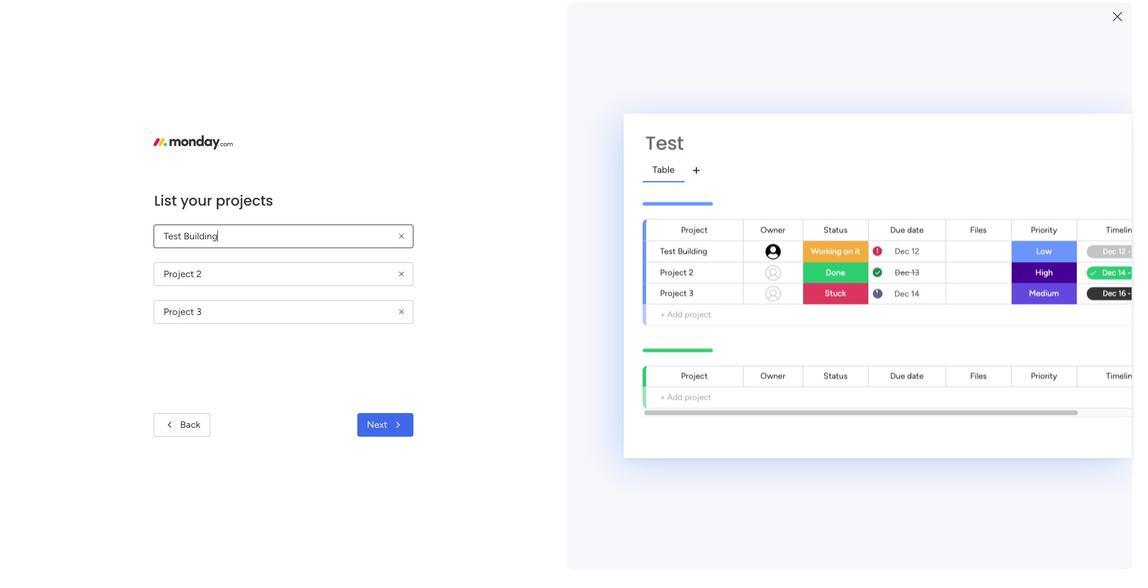 Task type: describe. For each thing, give the bounding box(es) containing it.
2 due from the top
[[891, 371, 906, 381]]

1 project from the top
[[685, 309, 712, 319]]

mobile
[[976, 209, 1003, 219]]

✨
[[461, 7, 472, 17]]

logo image
[[154, 135, 233, 150]]

2 owner from the top
[[761, 371, 786, 381]]

join
[[475, 7, 491, 17]]

started
[[982, 484, 1010, 494]]

2 add from the top
[[668, 392, 683, 402]]

test for test building
[[661, 246, 676, 256]]

2 project from the top
[[685, 392, 712, 402]]

list your projects
[[154, 191, 273, 210]]

1 due from the top
[[891, 225, 906, 235]]

with
[[1047, 371, 1065, 382]]

click
[[715, 7, 733, 17]]

monday.com
[[991, 497, 1039, 507]]

1 due date from the top
[[891, 225, 924, 235]]

project for project management
[[250, 240, 282, 251]]

register in one click →
[[654, 7, 744, 17]]

1 + add project from the top
[[661, 309, 712, 319]]

register in one click → link
[[654, 7, 744, 17]]

2 + from the top
[[661, 392, 666, 402]]

your
[[972, 113, 994, 126]]

work management button
[[225, 369, 541, 421]]

public board image
[[233, 239, 246, 252]]

project management
[[250, 240, 341, 251]]

2 + add project from the top
[[661, 392, 712, 402]]

inspired
[[955, 450, 989, 461]]

work management
[[289, 398, 362, 408]]

ready-
[[911, 385, 939, 396]]

works
[[1041, 497, 1063, 507]]

dapulse x slim image
[[1064, 109, 1078, 124]]

0 vertical spatial in
[[689, 7, 696, 17]]

1 add from the top
[[668, 309, 683, 319]]

1 priority from the top
[[1032, 225, 1058, 235]]

test for test
[[646, 130, 684, 156]]

app
[[1005, 209, 1022, 219]]

1 + from the top
[[661, 309, 666, 319]]

for
[[505, 7, 516, 17]]

1 timeline from the top
[[1107, 225, 1135, 235]]

&
[[930, 450, 936, 461]]

1 files from the top
[[971, 225, 987, 235]]

explore
[[955, 411, 986, 422]]

1 status from the top
[[824, 225, 848, 235]]

your for boost
[[938, 371, 957, 382]]

in inside 'boost your workflow in minutes with ready-made templates'
[[1001, 371, 1008, 382]]

work for work management > main workspace
[[248, 259, 266, 270]]

back button
[[154, 413, 211, 437]]

our
[[518, 7, 531, 17]]

lottie animation element
[[570, 52, 902, 97]]

project for project 3
[[661, 288, 687, 298]]

learn inside getting started learn how monday.com works
[[951, 497, 971, 507]]

list
[[154, 191, 177, 210]]

next
[[367, 419, 388, 430]]

add to favorites image
[[370, 240, 382, 252]]

workspace
[[346, 259, 385, 270]]



Task type: locate. For each thing, give the bounding box(es) containing it.
1 vertical spatial in
[[1001, 371, 1008, 382]]

14th
[[625, 7, 643, 17]]

complete
[[922, 113, 969, 126]]

+
[[661, 309, 666, 319], [661, 392, 666, 402]]

install
[[934, 209, 957, 219]]

1 vertical spatial timeline
[[1107, 371, 1135, 381]]

due
[[891, 225, 906, 235], [891, 371, 906, 381]]

1 horizontal spatial in
[[1001, 371, 1008, 382]]

1 date from the top
[[908, 225, 924, 235]]

0 vertical spatial owner
[[761, 225, 786, 235]]

learn & get inspired
[[904, 450, 989, 461]]

0 vertical spatial files
[[971, 225, 987, 235]]

0 vertical spatial due
[[891, 225, 906, 235]]

0 horizontal spatial learn
[[904, 450, 928, 461]]

1 vertical spatial priority
[[1032, 371, 1058, 381]]

management up next button
[[310, 398, 362, 408]]

explore templates
[[955, 411, 1031, 422]]

main
[[326, 259, 343, 270]]

your inside 'boost your workflow in minutes with ready-made templates'
[[938, 371, 957, 382]]

1 owner from the top
[[761, 225, 786, 235]]

1 horizontal spatial your
[[938, 371, 957, 382]]

0 horizontal spatial your
[[181, 191, 212, 210]]

1 vertical spatial due date
[[891, 371, 924, 381]]

date
[[908, 225, 924, 235], [908, 371, 924, 381]]

2 due date from the top
[[891, 371, 924, 381]]

management inside work management button
[[310, 398, 362, 408]]

0 vertical spatial templates
[[965, 385, 1007, 396]]

0 vertical spatial learn
[[904, 450, 928, 461]]

project
[[682, 225, 708, 235], [250, 240, 282, 251], [661, 267, 687, 277], [661, 288, 687, 298], [682, 371, 708, 381]]

add
[[668, 309, 683, 319], [668, 392, 683, 402]]

1 vertical spatial learn
[[951, 497, 971, 507]]

learn
[[904, 450, 928, 461], [951, 497, 971, 507]]

work for work management
[[289, 398, 308, 408]]

1 vertical spatial add
[[668, 392, 683, 402]]

getting started learn how monday.com works
[[951, 484, 1063, 507]]

→
[[735, 7, 744, 17]]

timeline
[[1107, 225, 1135, 235], [1107, 371, 1135, 381]]

templates
[[965, 385, 1007, 396], [989, 411, 1031, 422]]

status
[[824, 225, 848, 235], [824, 371, 848, 381]]

1 vertical spatial files
[[971, 371, 987, 381]]

how
[[974, 497, 989, 507]]

boost
[[911, 371, 936, 382]]

work management > main workspace
[[248, 259, 385, 270]]

back
[[180, 419, 201, 430]]

0 vertical spatial +
[[661, 309, 666, 319]]

0 horizontal spatial in
[[689, 7, 696, 17]]

us
[[493, 7, 503, 17]]

1 vertical spatial test
[[661, 246, 676, 256]]

1 vertical spatial project
[[685, 392, 712, 402]]

explore templates button
[[911, 405, 1075, 429]]

component image
[[233, 258, 244, 269]]

>
[[319, 259, 324, 270]]

register
[[654, 7, 687, 17]]

1 vertical spatial due
[[891, 371, 906, 381]]

✨ join us for our online conference dec 14th
[[459, 7, 643, 17]]

files
[[971, 225, 987, 235], [971, 371, 987, 381]]

0 vertical spatial add
[[668, 309, 683, 319]]

0 vertical spatial test
[[646, 130, 684, 156]]

workflow
[[960, 371, 999, 382]]

0 vertical spatial management
[[268, 259, 316, 270]]

None text field
[[154, 224, 414, 248], [154, 262, 414, 286], [154, 300, 414, 324], [154, 224, 414, 248], [154, 262, 414, 286], [154, 300, 414, 324]]

0 vertical spatial date
[[908, 225, 924, 235]]

0 vertical spatial timeline
[[1107, 225, 1135, 235]]

1 vertical spatial owner
[[761, 371, 786, 381]]

conference
[[560, 7, 605, 17]]

building
[[678, 246, 708, 256]]

project 2
[[661, 267, 694, 277]]

2 files from the top
[[971, 371, 987, 381]]

minutes
[[1011, 371, 1045, 382]]

0 vertical spatial due date
[[891, 225, 924, 235]]

templates down workflow
[[965, 385, 1007, 396]]

management
[[284, 240, 341, 251]]

in
[[689, 7, 696, 17], [1001, 371, 1008, 382]]

1 vertical spatial work
[[289, 398, 308, 408]]

help center element
[[904, 529, 1082, 572]]

1 vertical spatial templates
[[989, 411, 1031, 422]]

next button
[[358, 413, 414, 437]]

2 timeline from the top
[[1107, 371, 1135, 381]]

due date
[[891, 225, 924, 235], [891, 371, 924, 381]]

boost your workflow in minutes with ready-made templates
[[911, 371, 1065, 396]]

management down project management
[[268, 259, 316, 270]]

management
[[268, 259, 316, 270], [310, 398, 362, 408]]

test
[[646, 130, 684, 156], [661, 246, 676, 256]]

projects
[[216, 191, 273, 210]]

your for list
[[181, 191, 212, 210]]

0 vertical spatial + add project
[[661, 309, 712, 319]]

your
[[181, 191, 212, 210], [938, 371, 957, 382]]

0 vertical spatial status
[[824, 225, 848, 235]]

2
[[689, 267, 694, 277]]

0 vertical spatial priority
[[1032, 225, 1058, 235]]

templates inside button
[[989, 411, 1031, 422]]

owner
[[761, 225, 786, 235], [761, 371, 786, 381]]

templates image image
[[915, 279, 1071, 360]]

1 vertical spatial date
[[908, 371, 924, 381]]

your up "made"
[[938, 371, 957, 382]]

management for work management > main workspace
[[268, 259, 316, 270]]

files down install our mobile app
[[971, 225, 987, 235]]

learn left the &
[[904, 450, 928, 461]]

templates inside 'boost your workflow in minutes with ready-made templates'
[[965, 385, 1007, 396]]

online
[[534, 7, 557, 17]]

1 horizontal spatial learn
[[951, 497, 971, 507]]

getting
[[951, 484, 980, 494]]

your right list at the left
[[181, 191, 212, 210]]

workspaces navigation
[[8, 138, 115, 158]]

1 vertical spatial status
[[824, 371, 848, 381]]

1 horizontal spatial work
[[289, 398, 308, 408]]

our
[[959, 209, 974, 219]]

0 horizontal spatial work
[[248, 259, 266, 270]]

project
[[685, 309, 712, 319], [685, 392, 712, 402]]

complete your profile
[[922, 113, 1027, 126]]

1 vertical spatial management
[[310, 398, 362, 408]]

made
[[939, 385, 963, 396]]

0 vertical spatial work
[[248, 259, 266, 270]]

2 priority from the top
[[1032, 371, 1058, 381]]

1 vertical spatial your
[[938, 371, 957, 382]]

dec
[[607, 7, 623, 17]]

1 vertical spatial + add project
[[661, 392, 712, 402]]

learn down getting
[[951, 497, 971, 507]]

one
[[698, 7, 713, 17]]

management for work management
[[310, 398, 362, 408]]

files up explore
[[971, 371, 987, 381]]

install our mobile app
[[934, 209, 1022, 219]]

work
[[248, 259, 266, 270], [289, 398, 308, 408]]

+ add project
[[661, 309, 712, 319], [661, 392, 712, 402]]

project 3
[[661, 288, 694, 298]]

test building
[[661, 246, 708, 256]]

in left 'minutes'
[[1001, 371, 1008, 382]]

get
[[939, 450, 953, 461]]

getting started element
[[904, 472, 1082, 519]]

0 vertical spatial your
[[181, 191, 212, 210]]

install our mobile app link
[[934, 208, 1082, 221]]

2 date from the top
[[908, 371, 924, 381]]

2 status from the top
[[824, 371, 848, 381]]

3
[[689, 288, 694, 298]]

0 vertical spatial project
[[685, 309, 712, 319]]

in left one at the top of page
[[689, 7, 696, 17]]

profile
[[996, 113, 1027, 126]]

project for project 2
[[661, 267, 687, 277]]

work inside work management button
[[289, 398, 308, 408]]

priority
[[1032, 225, 1058, 235], [1032, 371, 1058, 381]]

1 vertical spatial +
[[661, 392, 666, 402]]

templates right explore
[[989, 411, 1031, 422]]



Task type: vqa. For each thing, say whether or not it's contained in the screenshot.
the 16
no



